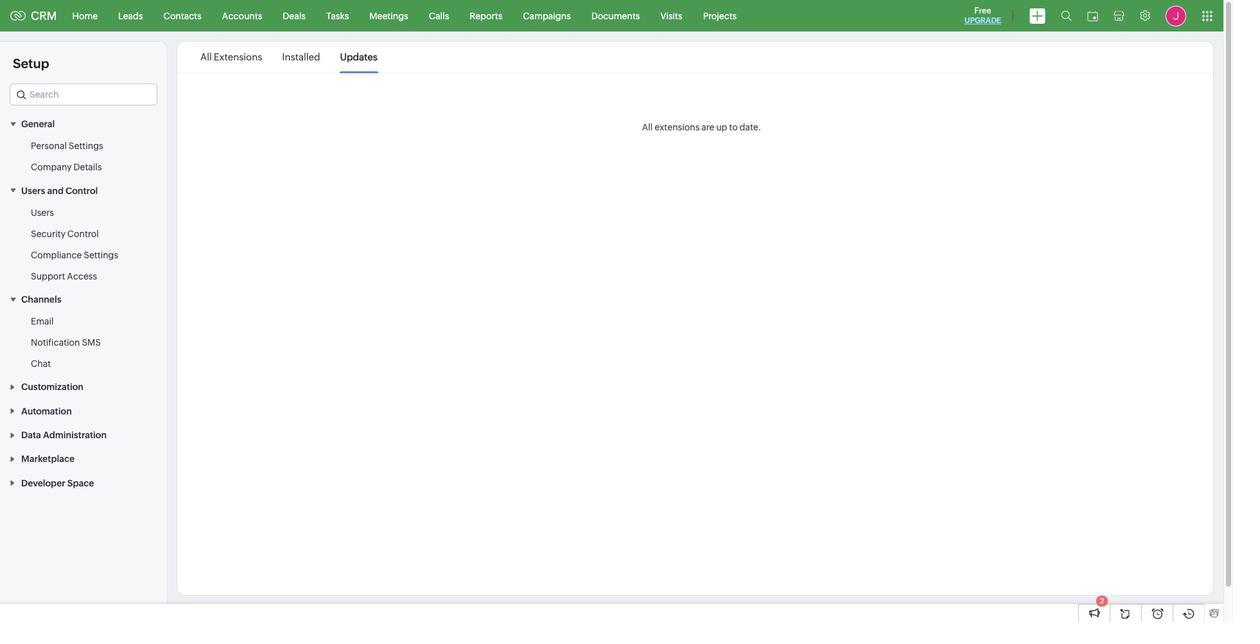 Task type: locate. For each thing, give the bounding box(es) containing it.
customization button
[[0, 375, 167, 399]]

control inside region
[[67, 229, 99, 239]]

company details link
[[31, 161, 102, 174]]

leads
[[118, 11, 143, 21]]

settings for compliance settings
[[84, 250, 118, 260]]

installed link
[[282, 42, 320, 72]]

0 vertical spatial all
[[200, 51, 212, 62]]

all for all extensions
[[200, 51, 212, 62]]

settings up the access
[[84, 250, 118, 260]]

0 vertical spatial users
[[21, 186, 45, 196]]

users inside dropdown button
[[21, 186, 45, 196]]

updates
[[340, 51, 378, 62]]

users
[[21, 186, 45, 196], [31, 207, 54, 218]]

control down details
[[66, 186, 98, 196]]

control
[[66, 186, 98, 196], [67, 229, 99, 239]]

reports link
[[460, 0, 513, 31]]

Search text field
[[10, 84, 157, 105]]

all left extensions in the top right of the page
[[642, 122, 653, 132]]

all left extensions at the left of the page
[[200, 51, 212, 62]]

settings inside general region
[[69, 141, 103, 151]]

create menu element
[[1022, 0, 1054, 31]]

calls link
[[419, 0, 460, 31]]

sms
[[82, 337, 101, 348]]

0 vertical spatial control
[[66, 186, 98, 196]]

settings inside the users and control region
[[84, 250, 118, 260]]

compliance settings
[[31, 250, 118, 260]]

developer
[[21, 478, 65, 488]]

compliance
[[31, 250, 82, 260]]

upgrade
[[965, 16, 1002, 25]]

1 vertical spatial control
[[67, 229, 99, 239]]

0 horizontal spatial all
[[200, 51, 212, 62]]

control up compliance settings link
[[67, 229, 99, 239]]

deals link
[[273, 0, 316, 31]]

campaigns link
[[513, 0, 581, 31]]

users up security
[[31, 207, 54, 218]]

contacts link
[[153, 0, 212, 31]]

notification
[[31, 337, 80, 348]]

users for users and control
[[21, 186, 45, 196]]

setup
[[13, 56, 49, 71]]

settings for personal settings
[[69, 141, 103, 151]]

general
[[21, 119, 55, 129]]

customization
[[21, 382, 84, 392]]

all extensions
[[200, 51, 262, 62]]

space
[[67, 478, 94, 488]]

support
[[31, 271, 65, 281]]

calendar image
[[1088, 11, 1099, 21]]

2
[[1101, 597, 1105, 605]]

profile image
[[1166, 5, 1187, 26]]

1 horizontal spatial all
[[642, 122, 653, 132]]

support access link
[[31, 270, 97, 283]]

crm link
[[10, 9, 57, 22]]

deals
[[283, 11, 306, 21]]

documents link
[[581, 0, 651, 31]]

to
[[730, 122, 738, 132]]

channels region
[[0, 311, 167, 375]]

meetings
[[370, 11, 409, 21]]

extensions
[[655, 122, 700, 132]]

accounts link
[[212, 0, 273, 31]]

all
[[200, 51, 212, 62], [642, 122, 653, 132]]

email
[[31, 316, 54, 326]]

security control link
[[31, 227, 99, 240]]

tasks
[[326, 11, 349, 21]]

settings up details
[[69, 141, 103, 151]]

installed
[[282, 51, 320, 62]]

up
[[717, 122, 728, 132]]

developer space
[[21, 478, 94, 488]]

users link
[[31, 206, 54, 219]]

users inside region
[[31, 207, 54, 218]]

None field
[[10, 84, 157, 105]]

home link
[[62, 0, 108, 31]]

security
[[31, 229, 66, 239]]

0 vertical spatial settings
[[69, 141, 103, 151]]

notification sms
[[31, 337, 101, 348]]

marketplace
[[21, 454, 75, 464]]

data administration button
[[0, 423, 167, 447]]

1 vertical spatial settings
[[84, 250, 118, 260]]

leads link
[[108, 0, 153, 31]]

company
[[31, 162, 72, 172]]

1 vertical spatial all
[[642, 122, 653, 132]]

users left and
[[21, 186, 45, 196]]

extensions
[[214, 51, 262, 62]]

settings
[[69, 141, 103, 151], [84, 250, 118, 260]]

1 vertical spatial users
[[31, 207, 54, 218]]

users for users
[[31, 207, 54, 218]]

users and control button
[[0, 178, 167, 202]]

are
[[702, 122, 715, 132]]

support access
[[31, 271, 97, 281]]

and
[[47, 186, 64, 196]]



Task type: describe. For each thing, give the bounding box(es) containing it.
accounts
[[222, 11, 262, 21]]

administration
[[43, 430, 107, 440]]

free upgrade
[[965, 6, 1002, 25]]

channels
[[21, 294, 61, 305]]

control inside dropdown button
[[66, 186, 98, 196]]

visits
[[661, 11, 683, 21]]

create menu image
[[1030, 8, 1046, 23]]

users and control
[[21, 186, 98, 196]]

details
[[74, 162, 102, 172]]

free
[[975, 6, 992, 15]]

channels button
[[0, 287, 167, 311]]

tasks link
[[316, 0, 359, 31]]

developer space button
[[0, 471, 167, 495]]

chat
[[31, 359, 51, 369]]

crm
[[31, 9, 57, 22]]

data
[[21, 430, 41, 440]]

campaigns
[[523, 11, 571, 21]]

notification sms link
[[31, 336, 101, 349]]

search element
[[1054, 0, 1080, 31]]

date.
[[740, 122, 762, 132]]

users and control region
[[0, 202, 167, 287]]

all extensions link
[[200, 42, 262, 72]]

marketplace button
[[0, 447, 167, 471]]

automation
[[21, 406, 72, 416]]

compliance settings link
[[31, 248, 118, 261]]

calls
[[429, 11, 449, 21]]

projects link
[[693, 0, 748, 31]]

updates link
[[340, 42, 378, 72]]

security control
[[31, 229, 99, 239]]

general button
[[0, 112, 167, 136]]

all for all extensions are up to date.
[[642, 122, 653, 132]]

reports
[[470, 11, 503, 21]]

home
[[72, 11, 98, 21]]

contacts
[[164, 11, 202, 21]]

chat link
[[31, 357, 51, 370]]

personal settings link
[[31, 140, 103, 153]]

all extensions are up to date.
[[642, 122, 762, 132]]

automation button
[[0, 399, 167, 423]]

email link
[[31, 315, 54, 328]]

personal settings
[[31, 141, 103, 151]]

documents
[[592, 11, 640, 21]]

personal
[[31, 141, 67, 151]]

projects
[[703, 11, 737, 21]]

company details
[[31, 162, 102, 172]]

data administration
[[21, 430, 107, 440]]

search image
[[1062, 10, 1073, 21]]

access
[[67, 271, 97, 281]]

general region
[[0, 136, 167, 178]]

profile element
[[1159, 0, 1195, 31]]

visits link
[[651, 0, 693, 31]]

meetings link
[[359, 0, 419, 31]]



Task type: vqa. For each thing, say whether or not it's contained in the screenshot.
Value to the bottom
no



